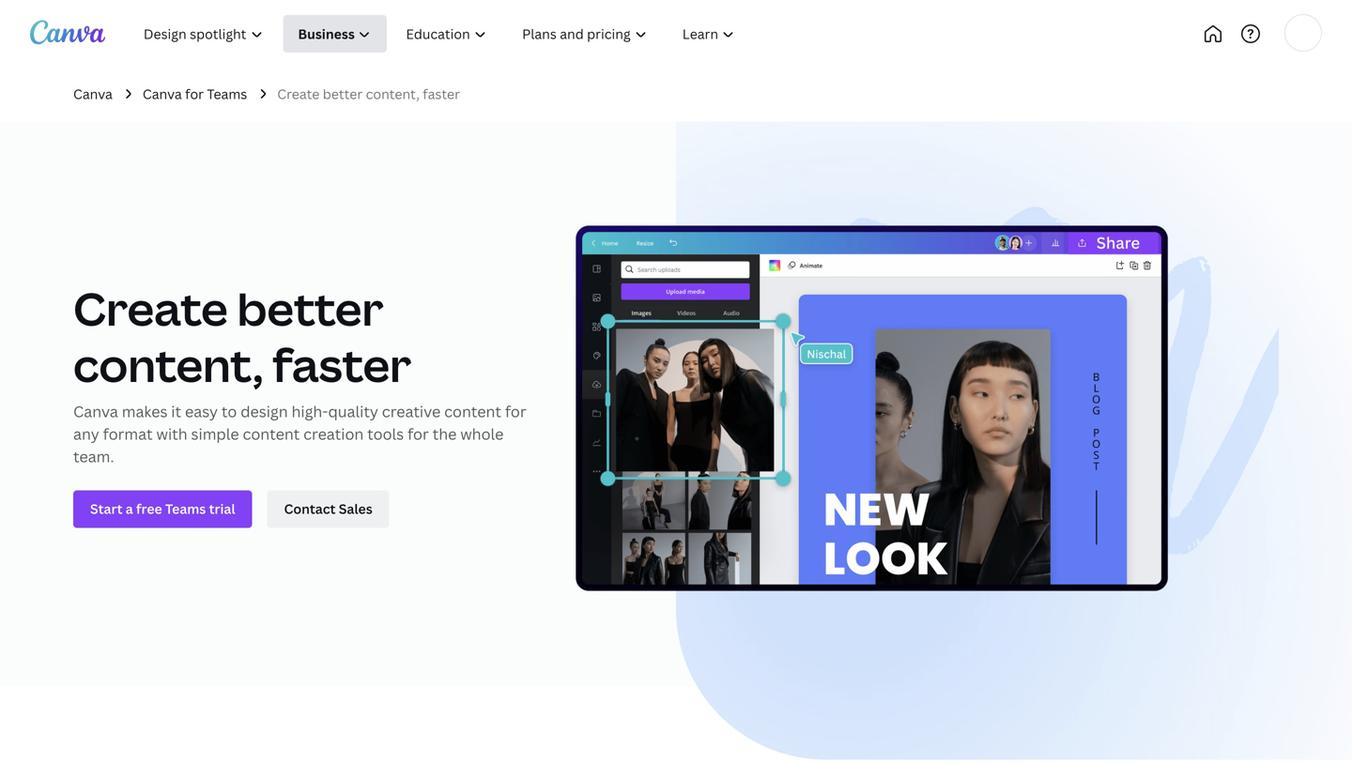 Task type: describe. For each thing, give the bounding box(es) containing it.
content, for create better content, faster canva makes it easy to design high-quality creative content for any format with simple content creation tools for the whole team.
[[73, 334, 263, 395]]

canva for teams
[[143, 85, 247, 103]]

canva inside create better content, faster canva makes it easy to design high-quality creative content for any format with simple content creation tools for the whole team.
[[73, 401, 118, 422]]

faster for create better content, faster canva makes it easy to design high-quality creative content for any format with simple content creation tools for the whole team.
[[273, 334, 411, 395]]

top level navigation element
[[128, 15, 815, 53]]

easy
[[185, 401, 218, 422]]

0 vertical spatial content
[[444, 401, 501, 422]]

format
[[103, 424, 153, 444]]

canva for teams link
[[143, 84, 247, 105]]

to
[[222, 401, 237, 422]]

any
[[73, 424, 99, 444]]

create better content, faster
[[277, 85, 460, 103]]

quality
[[328, 401, 378, 422]]

0 vertical spatial for
[[185, 85, 204, 103]]

it
[[171, 401, 181, 422]]

canva for canva for teams
[[143, 85, 182, 103]]

simple
[[191, 424, 239, 444]]



Task type: locate. For each thing, give the bounding box(es) containing it.
create better content, faster canva makes it easy to design high-quality creative content for any format with simple content creation tools for the whole team.
[[73, 277, 526, 467]]

1 horizontal spatial create
[[277, 85, 320, 103]]

0 vertical spatial faster
[[423, 85, 460, 103]]

1 horizontal spatial content,
[[366, 85, 420, 103]]

0 vertical spatial better
[[323, 85, 363, 103]]

high-
[[292, 401, 328, 422]]

teams
[[207, 85, 247, 103]]

creation
[[303, 424, 364, 444]]

better for create better content, faster canva makes it easy to design high-quality creative content for any format with simple content creation tools for the whole team.
[[237, 277, 384, 339]]

1 vertical spatial content
[[243, 424, 300, 444]]

for
[[185, 85, 204, 103], [505, 401, 526, 422], [407, 424, 429, 444]]

makes
[[122, 401, 168, 422]]

with
[[156, 424, 187, 444]]

canva for canva
[[73, 85, 113, 103]]

1 vertical spatial for
[[505, 401, 526, 422]]

canva link
[[73, 84, 113, 105]]

1 vertical spatial faster
[[273, 334, 411, 395]]

create for create better content, faster
[[277, 85, 320, 103]]

0 horizontal spatial content,
[[73, 334, 263, 395]]

create
[[277, 85, 320, 103], [73, 277, 228, 339]]

content
[[444, 401, 501, 422], [243, 424, 300, 444]]

content up "whole"
[[444, 401, 501, 422]]

content down design
[[243, 424, 300, 444]]

better inside create better content, faster canva makes it easy to design high-quality creative content for any format with simple content creation tools for the whole team.
[[237, 277, 384, 339]]

0 horizontal spatial for
[[185, 85, 204, 103]]

0 horizontal spatial content
[[243, 424, 300, 444]]

faster inside create better content, faster canva makes it easy to design high-quality creative content for any format with simple content creation tools for the whole team.
[[273, 334, 411, 395]]

team.
[[73, 446, 114, 467]]

1 horizontal spatial content
[[444, 401, 501, 422]]

faster up the quality
[[273, 334, 411, 395]]

better
[[323, 85, 363, 103], [237, 277, 384, 339]]

faster for create better content, faster
[[423, 85, 460, 103]]

design
[[241, 401, 288, 422]]

0 horizontal spatial create
[[73, 277, 228, 339]]

the
[[432, 424, 457, 444]]

1 horizontal spatial for
[[407, 424, 429, 444]]

create for create better content, faster canva makes it easy to design high-quality creative content for any format with simple content creation tools for the whole team.
[[73, 277, 228, 339]]

whole
[[460, 424, 504, 444]]

faster
[[423, 85, 460, 103], [273, 334, 411, 395]]

content,
[[366, 85, 420, 103], [73, 334, 263, 395]]

0 vertical spatial create
[[277, 85, 320, 103]]

canva inside canva for teams link
[[143, 85, 182, 103]]

creative
[[382, 401, 441, 422]]

content, inside create better content, faster canva makes it easy to design high-quality creative content for any format with simple content creation tools for the whole team.
[[73, 334, 263, 395]]

2 horizontal spatial for
[[505, 401, 526, 422]]

canva
[[73, 85, 113, 103], [143, 85, 182, 103], [73, 401, 118, 422]]

better for create better content, faster
[[323, 85, 363, 103]]

tools
[[367, 424, 404, 444]]

create inside create better content, faster canva makes it easy to design high-quality creative content for any format with simple content creation tools for the whole team.
[[73, 277, 228, 339]]

1 vertical spatial better
[[237, 277, 384, 339]]

0 vertical spatial content,
[[366, 85, 420, 103]]

1 vertical spatial create
[[73, 277, 228, 339]]

2 vertical spatial for
[[407, 424, 429, 444]]

1 horizontal spatial faster
[[423, 85, 460, 103]]

faster down top level navigation element on the top
[[423, 85, 460, 103]]

1 vertical spatial content,
[[73, 334, 263, 395]]

0 horizontal spatial faster
[[273, 334, 411, 395]]

content, for create better content, faster
[[366, 85, 420, 103]]



Task type: vqa. For each thing, say whether or not it's contained in the screenshot.
faster in the "CREATE BETTER CONTENT, FASTER CANVA MAKES IT EASY TO DESIGN HIGH-QUALITY CREATIVE CONTENT FOR ANY FORMAT WITH SIMPLE CONTENT CREATION TOOLS FOR THE WHOLE TEAM."
yes



